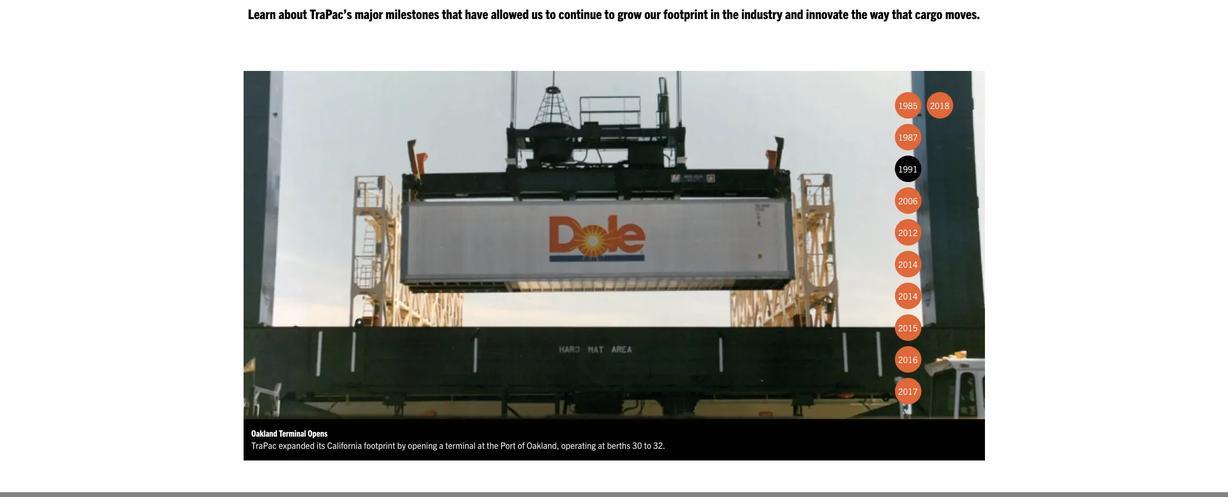 Task type: locate. For each thing, give the bounding box(es) containing it.
trapac
[[251, 440, 277, 451]]

2014
[[898, 259, 918, 270], [898, 291, 918, 302]]

0 vertical spatial 2014
[[898, 259, 918, 270]]

allowed
[[491, 5, 529, 22]]

0 horizontal spatial at
[[478, 440, 485, 451]]

0 horizontal spatial the
[[487, 440, 499, 451]]

to
[[546, 5, 556, 22], [605, 5, 615, 22], [644, 440, 651, 451]]

have
[[465, 5, 488, 22]]

to left grow
[[605, 5, 615, 22]]

footprint inside oakland terminal opens trapac expanded its california footprint by opening a terminal at the port of oakland, operating at berths 30 to 32.
[[364, 440, 395, 451]]

the
[[723, 5, 739, 22], [851, 5, 868, 22], [487, 440, 499, 451]]

innovate
[[806, 5, 849, 22]]

the left way
[[851, 5, 868, 22]]

terminal
[[279, 428, 306, 438]]

the right in
[[723, 5, 739, 22]]

2 2014 from the top
[[898, 291, 918, 302]]

2014 up '2015' in the bottom of the page
[[898, 291, 918, 302]]

2 at from the left
[[598, 440, 605, 451]]

1 horizontal spatial at
[[598, 440, 605, 451]]

footprint
[[663, 5, 708, 22], [364, 440, 395, 451]]

0 vertical spatial footprint
[[663, 5, 708, 22]]

oakland
[[251, 428, 277, 438]]

2 horizontal spatial to
[[644, 440, 651, 451]]

industry
[[741, 5, 783, 22]]

2016
[[898, 355, 918, 365]]

at
[[478, 440, 485, 451], [598, 440, 605, 451]]

at left berths
[[598, 440, 605, 451]]

1 vertical spatial 2014
[[898, 291, 918, 302]]

expanded
[[279, 440, 315, 451]]

berths
[[607, 440, 630, 451]]

2 horizontal spatial the
[[851, 5, 868, 22]]

2 that from the left
[[892, 5, 912, 22]]

continue
[[559, 5, 602, 22]]

in
[[711, 5, 720, 22]]

1 vertical spatial footprint
[[364, 440, 395, 451]]

that right way
[[892, 5, 912, 22]]

1 horizontal spatial that
[[892, 5, 912, 22]]

1 horizontal spatial footprint
[[663, 5, 708, 22]]

0 horizontal spatial footprint
[[364, 440, 395, 451]]

2018
[[930, 100, 950, 111]]

way
[[870, 5, 889, 22]]

1 horizontal spatial the
[[723, 5, 739, 22]]

opens
[[308, 428, 328, 438]]

operating
[[561, 440, 596, 451]]

0 horizontal spatial that
[[442, 5, 462, 22]]

at right the terminal in the bottom left of the page
[[478, 440, 485, 451]]

of
[[518, 440, 525, 451]]

2014 down 2012
[[898, 259, 918, 270]]

footer
[[0, 492, 1228, 497]]

terminal
[[445, 440, 476, 451]]

to right "us"
[[546, 5, 556, 22]]

that left have
[[442, 5, 462, 22]]

2012
[[898, 227, 918, 238]]

to right 30
[[644, 440, 651, 451]]

32.
[[653, 440, 665, 451]]

0 horizontal spatial to
[[546, 5, 556, 22]]

30
[[632, 440, 642, 451]]

major
[[355, 5, 383, 22]]

the left port
[[487, 440, 499, 451]]

us
[[532, 5, 543, 22]]

to inside oakland terminal opens trapac expanded its california footprint by opening a terminal at the port of oakland, operating at berths 30 to 32.
[[644, 440, 651, 451]]

that
[[442, 5, 462, 22], [892, 5, 912, 22]]

footprint left in
[[663, 5, 708, 22]]

footprint left the by
[[364, 440, 395, 451]]

and
[[785, 5, 803, 22]]

1 that from the left
[[442, 5, 462, 22]]

trapac's
[[310, 5, 352, 22]]



Task type: vqa. For each thing, say whether or not it's contained in the screenshot.
2nd at from right
yes



Task type: describe. For each thing, give the bounding box(es) containing it.
our
[[644, 5, 661, 22]]

oakland,
[[527, 440, 559, 451]]

oakland terminal opens trapac expanded its california footprint by opening a terminal at the port of oakland, operating at berths 30 to 32.
[[251, 428, 665, 451]]

moves.
[[945, 5, 980, 22]]

california
[[327, 440, 362, 451]]

learn
[[248, 5, 276, 22]]

a
[[439, 440, 444, 451]]

1 at from the left
[[478, 440, 485, 451]]

1 2014 from the top
[[898, 259, 918, 270]]

2015
[[898, 323, 918, 333]]

by
[[397, 440, 406, 451]]

2006
[[898, 196, 918, 206]]

grow
[[618, 5, 642, 22]]

milestones
[[386, 5, 439, 22]]

about
[[279, 5, 307, 22]]

opening
[[408, 440, 437, 451]]

1987
[[898, 132, 918, 143]]

port
[[501, 440, 516, 451]]

1985
[[898, 100, 918, 111]]

1991
[[898, 164, 918, 174]]

cargo
[[915, 5, 943, 22]]

1 horizontal spatial to
[[605, 5, 615, 22]]

2017
[[898, 386, 918, 397]]

its
[[317, 440, 325, 451]]

learn about trapac's major milestones that have allowed us to continue to grow our footprint in the industry and innovate the way that cargo moves. main content
[[233, 4, 1228, 488]]

learn about trapac's major milestones that have allowed us to continue to grow our footprint in the industry and innovate the way that cargo moves.
[[248, 5, 980, 22]]

the inside oakland terminal opens trapac expanded its california footprint by opening a terminal at the port of oakland, operating at berths 30 to 32.
[[487, 440, 499, 451]]



